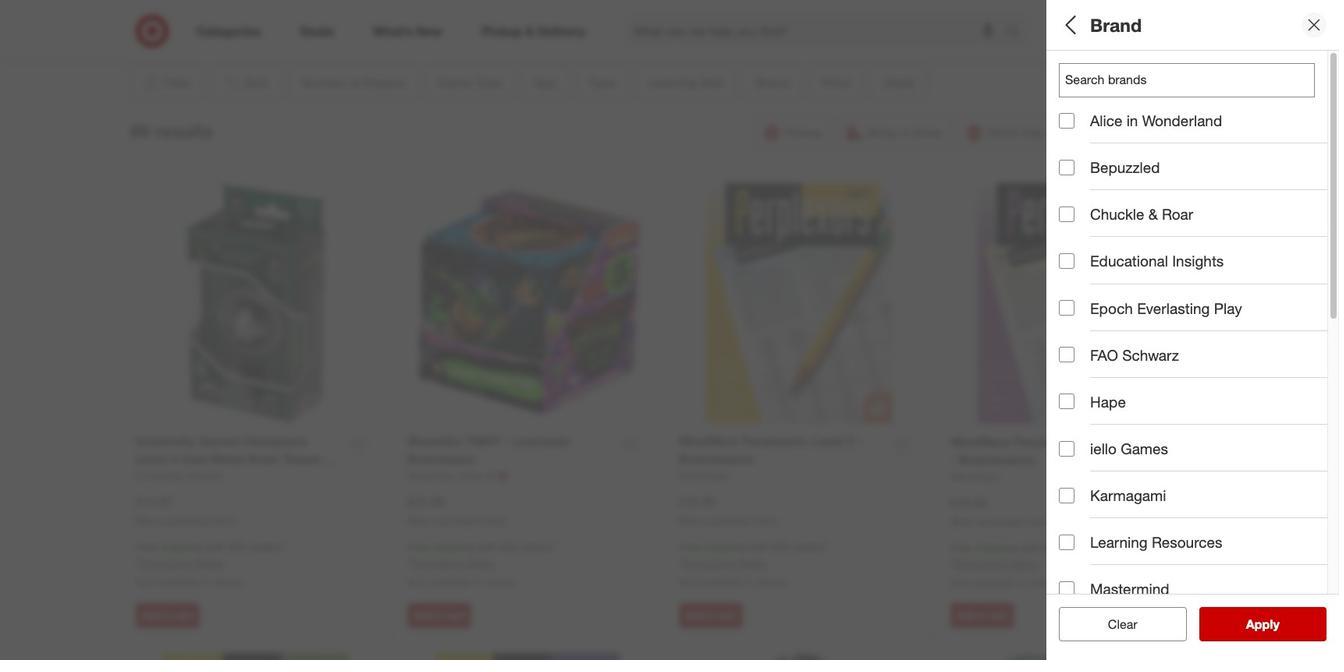Task type: describe. For each thing, give the bounding box(es) containing it.
clear button
[[1059, 608, 1186, 642]]

chuckle
[[1090, 205, 1144, 223]]

sold
[[1059, 558, 1090, 576]]

iello
[[1090, 440, 1117, 458]]

alice in wonderland
[[1090, 112, 1222, 130]]

results for 99 results
[[155, 120, 213, 142]]

games inside game type classic games; creative games
[[1182, 136, 1217, 149]]

creative inside learning skill coding; creative thinking; creativity; fine motor skills; gr
[[1100, 300, 1141, 313]]

clear all
[[1100, 617, 1145, 633]]

Mastermind checkbox
[[1059, 582, 1074, 598]]

clear for clear
[[1108, 617, 1137, 633]]

hape
[[1090, 393, 1126, 411]]

brand inside brand button
[[1059, 340, 1101, 358]]

skills;
[[1299, 300, 1327, 313]]

type board games; brainteasers
[[1059, 225, 1194, 259]]

everlasting
[[1137, 299, 1210, 317]]

deals button
[[1059, 433, 1327, 488]]

when inside $25.99 when purchased online
[[407, 515, 432, 527]]

classic
[[1059, 136, 1094, 149]]

iello games
[[1090, 440, 1168, 458]]

bepuzzled
[[1090, 159, 1160, 176]]

resources
[[1152, 534, 1222, 552]]

brand inside brand dialog
[[1090, 14, 1142, 36]]

learning resources
[[1090, 534, 1222, 552]]

all
[[1133, 617, 1145, 633]]

coding;
[[1059, 300, 1097, 313]]

Epoch Everlasting Play checkbox
[[1059, 301, 1074, 316]]

search
[[999, 25, 1036, 40]]

see
[[1230, 617, 1252, 633]]

games inside brand dialog
[[1121, 440, 1168, 458]]

mastermind
[[1090, 581, 1169, 599]]

board
[[1059, 245, 1089, 259]]

none text field inside brand dialog
[[1059, 63, 1315, 98]]

filters
[[1085, 14, 1134, 36]]

99 results
[[130, 120, 213, 142]]

see results button
[[1199, 608, 1327, 642]]

$25.99 when purchased online
[[407, 494, 506, 527]]

online inside $25.99 when purchased online
[[481, 515, 506, 527]]

number
[[1059, 61, 1115, 79]]

game type classic games; creative games
[[1059, 116, 1217, 149]]

$14.87
[[136, 494, 173, 510]]

age
[[1059, 171, 1087, 189]]

0 horizontal spatial $16.95
[[679, 494, 716, 510]]

fao
[[1090, 346, 1118, 364]]

by
[[1094, 558, 1111, 576]]

1;
[[1059, 81, 1068, 95]]

purchased inside $25.99 when purchased online
[[434, 515, 479, 527]]

in inside brand dialog
[[1127, 112, 1138, 130]]

results for see results
[[1256, 617, 1296, 633]]

kids;
[[1059, 191, 1084, 204]]

deals
[[1059, 449, 1099, 467]]

creativity;
[[1191, 300, 1240, 313]]

99
[[130, 120, 150, 142]]

clear for clear all
[[1100, 617, 1130, 633]]

play
[[1214, 299, 1242, 317]]

$25.99
[[407, 494, 445, 510]]

sold by button
[[1059, 542, 1327, 597]]

players
[[1137, 61, 1189, 79]]

advertisement region
[[195, 0, 1132, 37]]

price button
[[1059, 378, 1327, 433]]

learning for learning skill coding; creative thinking; creativity; fine motor skills; gr
[[1059, 280, 1121, 298]]

$14.87 when purchased online
[[136, 494, 235, 527]]

Alice in Wonderland checkbox
[[1059, 113, 1074, 128]]

learning skill coding; creative thinking; creativity; fine motor skills; gr
[[1059, 280, 1339, 313]]

of
[[1119, 61, 1133, 79]]

roar
[[1162, 205, 1193, 223]]

clear all button
[[1059, 608, 1186, 642]]

iello Games checkbox
[[1059, 441, 1074, 457]]

fine
[[1243, 300, 1264, 313]]

game
[[1059, 116, 1101, 134]]

guest
[[1059, 504, 1101, 522]]

sold by
[[1059, 558, 1111, 576]]

online inside "$14.87 when purchased online"
[[210, 515, 235, 527]]

fao schwarz
[[1090, 346, 1179, 364]]

adult
[[1087, 191, 1112, 204]]

apply button
[[1199, 608, 1327, 642]]



Task type: locate. For each thing, give the bounding box(es) containing it.
0 vertical spatial results
[[155, 120, 213, 142]]

rating
[[1105, 504, 1151, 522]]

learning up by
[[1090, 534, 1148, 552]]

learning inside learning skill coding; creative thinking; creativity; fine motor skills; gr
[[1059, 280, 1121, 298]]

What can we help you find? suggestions appear below search field
[[624, 14, 1010, 48]]

apply.
[[195, 557, 224, 571], [466, 557, 496, 571], [738, 557, 767, 571], [1010, 558, 1039, 571]]

online
[[210, 515, 235, 527], [481, 515, 506, 527], [753, 515, 778, 527], [1024, 516, 1050, 528]]

0 vertical spatial creative
[[1138, 136, 1179, 149]]

FAO Schwarz checkbox
[[1059, 347, 1074, 363]]

brand up sponsored
[[1090, 14, 1142, 36]]

skill
[[1125, 280, 1154, 298]]

chuckle & roar
[[1090, 205, 1193, 223]]

clear inside button
[[1100, 617, 1130, 633]]

epoch everlasting play
[[1090, 299, 1242, 317]]

search button
[[999, 14, 1036, 52]]

educational insights
[[1090, 252, 1224, 270]]

insights
[[1172, 252, 1224, 270]]

2
[[1071, 81, 1077, 95]]

0 vertical spatial brand
[[1090, 14, 1142, 36]]

0 horizontal spatial $16.95 when purchased online
[[679, 494, 778, 527]]

brand down coding;
[[1059, 340, 1101, 358]]

when
[[136, 515, 160, 527], [407, 515, 432, 527], [679, 515, 703, 527], [950, 516, 975, 528]]

see results
[[1230, 617, 1296, 633]]

in
[[1127, 112, 1138, 130], [202, 576, 210, 589], [473, 576, 482, 589], [745, 576, 753, 589], [1016, 577, 1025, 590]]

schwarz
[[1122, 346, 1179, 364]]

creative down the 'skill'
[[1100, 300, 1141, 313]]

creative
[[1138, 136, 1179, 149], [1100, 300, 1141, 313]]

1 horizontal spatial results
[[1256, 617, 1296, 633]]

brainteasers
[[1133, 245, 1194, 259]]

$16.95
[[679, 494, 716, 510], [950, 495, 988, 511]]

all filters dialog
[[1046, 0, 1339, 661]]

alice
[[1090, 112, 1122, 130]]

when inside "$14.87 when purchased online"
[[136, 515, 160, 527]]

type right game
[[1105, 116, 1138, 134]]

brand
[[1090, 14, 1142, 36], [1059, 340, 1101, 358]]

Educational Insights checkbox
[[1059, 254, 1074, 269]]

games down wonderland in the right top of the page
[[1182, 136, 1217, 149]]

educational
[[1090, 252, 1168, 270]]

karmagami
[[1090, 487, 1166, 505]]

games
[[1182, 136, 1217, 149], [1121, 440, 1168, 458]]

Bepuzzled checkbox
[[1059, 160, 1074, 175]]

results right see
[[1256, 617, 1296, 633]]

$35
[[228, 541, 246, 554], [500, 541, 518, 554], [772, 541, 789, 554], [1043, 542, 1061, 555]]

creative down alice in wonderland at the top of page
[[1138, 136, 1179, 149]]

$16.95 when purchased online
[[679, 494, 778, 527], [950, 495, 1050, 528]]

creative inside game type classic games; creative games
[[1138, 136, 1179, 149]]

results inside the see results button
[[1256, 617, 1296, 633]]

shipping
[[160, 541, 202, 554], [432, 541, 474, 554], [704, 541, 745, 554], [975, 542, 1017, 555]]

all filters
[[1059, 14, 1134, 36]]

type up the 'board'
[[1059, 225, 1092, 243]]

type inside game type classic games; creative games
[[1105, 116, 1138, 134]]

1 vertical spatial brand
[[1059, 340, 1101, 358]]

games; right the 'board'
[[1092, 245, 1130, 259]]

1 vertical spatial results
[[1256, 617, 1296, 633]]

clear left the all
[[1100, 617, 1130, 633]]

results right 99
[[155, 120, 213, 142]]

games; inside game type classic games; creative games
[[1097, 136, 1135, 149]]

Karmagami checkbox
[[1059, 488, 1074, 504]]

price
[[1059, 395, 1096, 412]]

1 clear from the left
[[1100, 617, 1130, 633]]

clear down mastermind
[[1108, 617, 1137, 633]]

gr
[[1330, 300, 1339, 313]]

1 vertical spatial type
[[1059, 225, 1092, 243]]

sponsored
[[1086, 37, 1132, 49]]

wonderland
[[1142, 112, 1222, 130]]

0 vertical spatial games;
[[1097, 136, 1135, 149]]

1 vertical spatial creative
[[1100, 300, 1141, 313]]

0 horizontal spatial results
[[155, 120, 213, 142]]

guest rating button
[[1059, 488, 1327, 542]]

results
[[155, 120, 213, 142], [1256, 617, 1296, 633]]

number of players 1; 2
[[1059, 61, 1189, 95]]

guest rating
[[1059, 504, 1151, 522]]

with
[[205, 541, 225, 554], [477, 541, 497, 554], [748, 541, 769, 554], [1020, 542, 1040, 555]]

thinking;
[[1144, 300, 1188, 313]]

free shipping with $35 orders* * exclusions apply. not available in stores
[[136, 541, 284, 589], [407, 541, 556, 589], [679, 541, 827, 589], [950, 542, 1099, 590]]

Hape checkbox
[[1059, 394, 1074, 410]]

learning up coding;
[[1059, 280, 1121, 298]]

0 horizontal spatial type
[[1059, 225, 1092, 243]]

0 horizontal spatial games
[[1121, 440, 1168, 458]]

type
[[1105, 116, 1138, 134], [1059, 225, 1092, 243]]

&
[[1148, 205, 1158, 223]]

clear inside button
[[1108, 617, 1137, 633]]

purchased inside "$14.87 when purchased online"
[[163, 515, 207, 527]]

clear
[[1100, 617, 1130, 633], [1108, 617, 1137, 633]]

available
[[156, 576, 199, 589], [428, 576, 470, 589], [699, 576, 742, 589], [971, 577, 1013, 590]]

exclusions apply. button
[[140, 557, 224, 572], [411, 557, 496, 572], [683, 557, 767, 572], [954, 557, 1039, 573]]

games; inside type board games; brainteasers
[[1092, 245, 1130, 259]]

Learning Resources checkbox
[[1059, 535, 1074, 551]]

age kids; adult
[[1059, 171, 1112, 204]]

1 horizontal spatial games
[[1182, 136, 1217, 149]]

brand dialog
[[1046, 0, 1339, 661]]

not
[[136, 576, 153, 589], [407, 576, 425, 589], [679, 576, 696, 589], [950, 577, 968, 590]]

exclusions
[[140, 557, 192, 571], [411, 557, 463, 571], [683, 557, 735, 571], [954, 558, 1006, 571]]

learning for learning resources
[[1090, 534, 1148, 552]]

orders*
[[249, 541, 284, 554], [521, 541, 556, 554], [792, 541, 827, 554], [1064, 542, 1099, 555]]

1 vertical spatial games
[[1121, 440, 1168, 458]]

1 horizontal spatial $16.95
[[950, 495, 988, 511]]

*
[[136, 557, 140, 571], [407, 557, 411, 571], [679, 557, 683, 571], [950, 558, 954, 571]]

1 vertical spatial games;
[[1092, 245, 1130, 259]]

all
[[1059, 14, 1080, 36]]

Chuckle & Roar checkbox
[[1059, 207, 1074, 222]]

free
[[136, 541, 157, 554], [407, 541, 429, 554], [679, 541, 701, 554], [950, 542, 972, 555]]

learning inside brand dialog
[[1090, 534, 1148, 552]]

1 vertical spatial learning
[[1090, 534, 1148, 552]]

apply
[[1246, 617, 1280, 633]]

1 horizontal spatial type
[[1105, 116, 1138, 134]]

0 vertical spatial learning
[[1059, 280, 1121, 298]]

2 clear from the left
[[1108, 617, 1137, 633]]

0 vertical spatial type
[[1105, 116, 1138, 134]]

type inside type board games; brainteasers
[[1059, 225, 1092, 243]]

games right "iello"
[[1121, 440, 1168, 458]]

epoch
[[1090, 299, 1133, 317]]

motor
[[1267, 300, 1296, 313]]

0 vertical spatial games
[[1182, 136, 1217, 149]]

games; down alice
[[1097, 136, 1135, 149]]

games;
[[1097, 136, 1135, 149], [1092, 245, 1130, 259]]

None text field
[[1059, 63, 1315, 98]]

brand button
[[1059, 324, 1327, 378]]

1 horizontal spatial $16.95 when purchased online
[[950, 495, 1050, 528]]

purchased
[[163, 515, 207, 527], [434, 515, 479, 527], [706, 515, 750, 527], [977, 516, 1022, 528]]

stores
[[213, 576, 243, 589], [485, 576, 515, 589], [756, 576, 787, 589], [1028, 577, 1058, 590]]



Task type: vqa. For each thing, say whether or not it's contained in the screenshot.
99 results
yes



